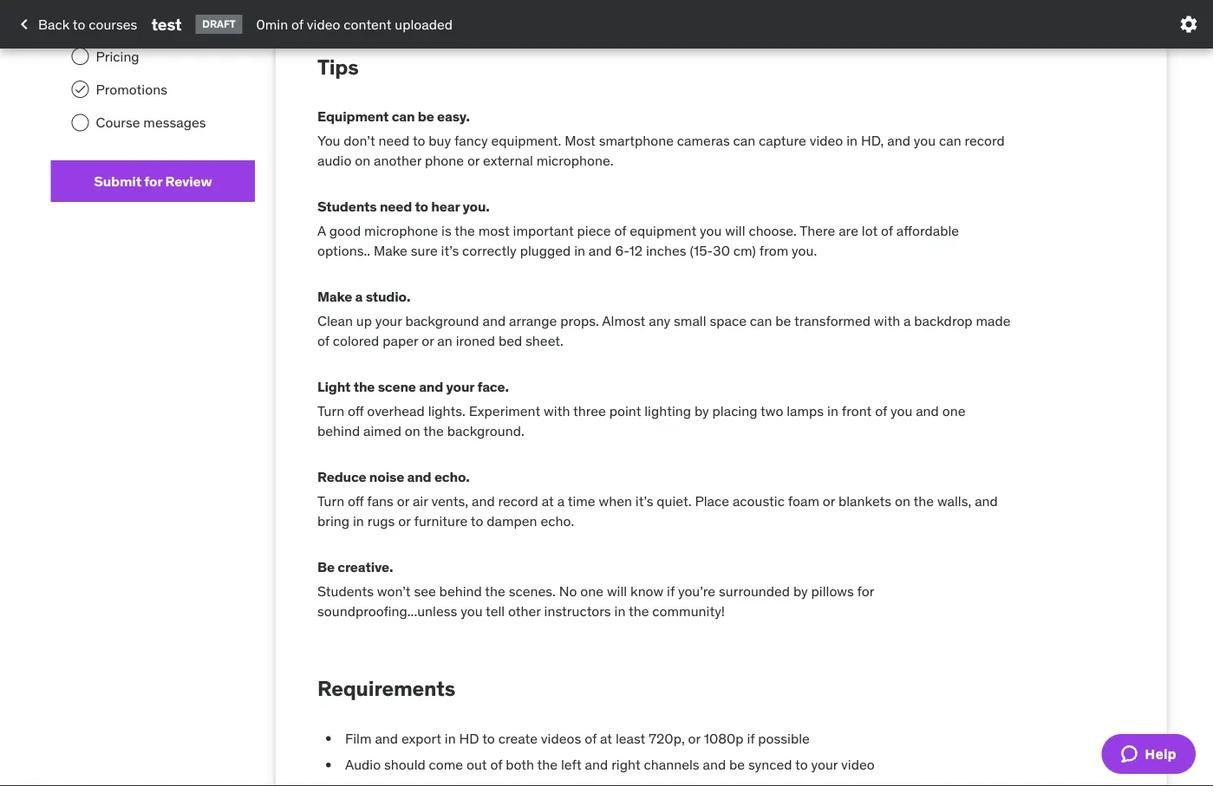 Task type: describe. For each thing, give the bounding box(es) containing it.
acoustic
[[733, 493, 785, 510]]

for inside button
[[144, 172, 162, 190]]

incomplete image for pricing
[[72, 48, 89, 65]]

make inside the make a studio. clean up your background and arrange props. almost any small space can be transformed with a backdrop made of colored paper or an ironed bed sheet.
[[317, 287, 352, 305]]

one inside light the scene and your face. turn off overhead lights. experiment with three point lighting by placing two lamps in front of you and one behind aimed on the background.
[[942, 402, 966, 420]]

is
[[442, 222, 452, 240]]

or inside equipment can be easy. you don't need to buy fancy equipment. most smartphone cameras can capture video in hd, and you can record audio on another phone or external microphone.
[[467, 151, 480, 169]]

will inside be creative. students won't see behind the scenes. no one will know if you're surrounded by pillows for soundproofing...unless you tell other instructors in the community!
[[607, 583, 627, 601]]

of up '6-'
[[614, 222, 626, 240]]

video inside film and export in hd to create videos of at least 720p, or 1080p if possible audio should come out of both the left and right channels and be synced to your video
[[841, 756, 875, 774]]

film
[[345, 730, 372, 748]]

your inside film and export in hd to create videos of at least 720p, or 1080p if possible audio should come out of both the left and right channels and be synced to your video
[[811, 756, 838, 774]]

you
[[317, 132, 340, 150]]

props.
[[560, 312, 599, 330]]

will inside the students need to hear you. a good microphone is the most important piece of equipment you will choose. there are lot of affordable options.. make sure it's correctly plugged in and 6-12 inches (15-30 cm) from you.
[[725, 222, 745, 240]]

pricing
[[96, 47, 139, 65]]

behind inside be creative. students won't see behind the scenes. no one will know if you're surrounded by pillows for soundproofing...unless you tell other instructors in the community!
[[439, 583, 482, 601]]

fans
[[367, 493, 394, 510]]

aimed
[[363, 422, 401, 440]]

be creative. students won't see behind the scenes. no one will know if you're surrounded by pillows for soundproofing...unless you tell other instructors in the community!
[[317, 558, 874, 620]]

cameras
[[677, 132, 730, 150]]

your inside the make a studio. clean up your background and arrange props. almost any small space can be transformed with a backdrop made of colored paper or an ironed bed sheet.
[[375, 312, 402, 330]]

video inside equipment can be easy. you don't need to buy fancy equipment. most smartphone cameras can capture video in hd, and you can record audio on another phone or external microphone.
[[810, 132, 843, 150]]

uploaded
[[395, 15, 453, 33]]

behind inside light the scene and your face. turn off overhead lights. experiment with three point lighting by placing two lamps in front of you and one behind aimed on the background.
[[317, 422, 360, 440]]

on inside light the scene and your face. turn off overhead lights. experiment with three point lighting by placing two lamps in front of you and one behind aimed on the background.
[[405, 422, 420, 440]]

left
[[561, 756, 582, 774]]

you inside the students need to hear you. a good microphone is the most important piece of equipment you will choose. there are lot of affordable options.. make sure it's correctly plugged in and 6-12 inches (15-30 cm) from you.
[[700, 222, 722, 240]]

hd
[[459, 730, 479, 748]]

hd,
[[861, 132, 884, 150]]

rugs
[[367, 512, 395, 530]]

light the scene and your face. turn off overhead lights. experiment with three point lighting by placing two lamps in front of you and one behind aimed on the background.
[[317, 378, 966, 440]]

requirements
[[317, 676, 455, 702]]

or right the foam
[[823, 493, 835, 510]]

720p,
[[649, 730, 685, 748]]

and inside the make a studio. clean up your background and arrange props. almost any small space can be transformed with a backdrop made of colored paper or an ironed bed sheet.
[[483, 312, 506, 330]]

foam
[[788, 493, 820, 510]]

promotions
[[96, 80, 167, 98]]

made
[[976, 312, 1011, 330]]

inches
[[646, 242, 687, 259]]

community!
[[652, 602, 725, 620]]

if inside be creative. students won't see behind the scenes. no one will know if you're surrounded by pillows for soundproofing...unless you tell other instructors in the community!
[[667, 583, 675, 601]]

need inside equipment can be easy. you don't need to buy fancy equipment. most smartphone cameras can capture video in hd, and you can record audio on another phone or external microphone.
[[379, 132, 410, 150]]

in inside light the scene and your face. turn off overhead lights. experiment with three point lighting by placing two lamps in front of you and one behind aimed on the background.
[[827, 402, 839, 420]]

2 horizontal spatial a
[[904, 312, 911, 330]]

0 vertical spatial echo.
[[434, 468, 470, 486]]

completed element
[[72, 81, 89, 98]]

course landing page link
[[51, 6, 255, 40]]

or left air at the left bottom of page
[[397, 493, 409, 510]]

correctly
[[462, 242, 517, 259]]

0 vertical spatial a
[[355, 287, 363, 305]]

lights.
[[428, 402, 466, 420]]

hear
[[431, 197, 460, 215]]

of right videos
[[585, 730, 597, 748]]

creative.
[[338, 558, 393, 576]]

equipment.
[[491, 132, 561, 150]]

out
[[467, 756, 487, 774]]

course for course messages
[[96, 114, 140, 131]]

and down 1080p
[[703, 756, 726, 774]]

and inside equipment can be easy. you don't need to buy fancy equipment. most smartphone cameras can capture video in hd, and you can record audio on another phone or external microphone.
[[887, 132, 911, 150]]

course for course landing page
[[96, 14, 140, 32]]

channels
[[644, 756, 700, 774]]

make inside the students need to hear you. a good microphone is the most important piece of equipment you will choose. there are lot of affordable options.. make sure it's correctly plugged in and 6-12 inches (15-30 cm) from you.
[[374, 242, 407, 259]]

equipment can be easy. you don't need to buy fancy equipment. most smartphone cameras can capture video in hd, and you can record audio on another phone or external microphone.
[[317, 107, 1005, 169]]

least
[[616, 730, 646, 748]]

be inside the make a studio. clean up your background and arrange props. almost any small space can be transformed with a backdrop made of colored paper or an ironed bed sheet.
[[776, 312, 791, 330]]

(15-
[[690, 242, 713, 259]]

test
[[151, 14, 182, 34]]

back to courses
[[38, 15, 137, 33]]

your inside light the scene and your face. turn off overhead lights. experiment with three point lighting by placing two lamps in front of you and one behind aimed on the background.
[[446, 378, 474, 395]]

options..
[[317, 242, 370, 259]]

to right hd
[[482, 730, 495, 748]]

to right synced
[[795, 756, 808, 774]]

when
[[599, 493, 632, 510]]

course settings image
[[1179, 14, 1199, 35]]

you inside equipment can be easy. you don't need to buy fancy equipment. most smartphone cameras can capture video in hd, and you can record audio on another phone or external microphone.
[[914, 132, 936, 150]]

see
[[414, 583, 436, 601]]

the right light
[[354, 378, 375, 395]]

by for pillows
[[793, 583, 808, 601]]

placing
[[713, 402, 758, 420]]

ironed
[[456, 332, 495, 349]]

and right walls,
[[975, 493, 998, 510]]

front
[[842, 402, 872, 420]]

0 vertical spatial video
[[307, 15, 340, 33]]

surrounded
[[719, 583, 790, 601]]

and inside the students need to hear you. a good microphone is the most important piece of equipment you will choose. there are lot of affordable options.. make sure it's correctly plugged in and 6-12 inches (15-30 cm) from you.
[[589, 242, 612, 259]]

most
[[565, 132, 596, 150]]

small
[[674, 312, 706, 330]]

time
[[568, 493, 595, 510]]

plugged
[[520, 242, 571, 259]]

back to courses link
[[14, 10, 137, 39]]

paper
[[383, 332, 418, 349]]

at inside reduce noise and echo. turn off fans or air vents, and record at a time when it's quiet. place acoustic foam or blankets on the walls, and bring in rugs or furniture to dampen echo.
[[542, 493, 554, 510]]

content
[[344, 15, 392, 33]]

one inside be creative. students won't see behind the scenes. no one will know if you're surrounded by pillows for soundproofing...unless you tell other instructors in the community!
[[580, 583, 604, 601]]

course messages link
[[51, 106, 255, 140]]

1 horizontal spatial you.
[[792, 242, 817, 259]]

a inside reduce noise and echo. turn off fans or air vents, and record at a time when it's quiet. place acoustic foam or blankets on the walls, and bring in rugs or furniture to dampen echo.
[[557, 493, 565, 510]]

easy.
[[437, 107, 470, 125]]

record inside equipment can be easy. you don't need to buy fancy equipment. most smartphone cameras can capture video in hd, and you can record audio on another phone or external microphone.
[[965, 132, 1005, 150]]

both
[[506, 756, 534, 774]]

0min
[[256, 15, 288, 33]]

are
[[839, 222, 859, 240]]

and right film
[[375, 730, 398, 748]]

face.
[[477, 378, 509, 395]]

no
[[559, 583, 577, 601]]

arrange
[[509, 312, 557, 330]]

record inside reduce noise and echo. turn off fans or air vents, and record at a time when it's quiet. place acoustic foam or blankets on the walls, and bring in rugs or furniture to dampen echo.
[[498, 493, 538, 510]]

at inside film and export in hd to create videos of at least 720p, or 1080p if possible audio should come out of both the left and right channels and be synced to your video
[[600, 730, 612, 748]]

12
[[629, 242, 643, 259]]

up
[[356, 312, 372, 330]]

audio
[[317, 151, 352, 169]]

come
[[429, 756, 463, 774]]

don't
[[344, 132, 375, 150]]

students inside be creative. students won't see behind the scenes. no one will know if you're surrounded by pillows for soundproofing...unless you tell other instructors in the community!
[[317, 583, 374, 601]]

other
[[508, 602, 541, 620]]

blankets
[[839, 493, 892, 510]]

there
[[800, 222, 835, 240]]

dampen
[[487, 512, 537, 530]]

to inside equipment can be easy. you don't need to buy fancy equipment. most smartphone cameras can capture video in hd, and you can record audio on another phone or external microphone.
[[413, 132, 425, 150]]

on inside reduce noise and echo. turn off fans or air vents, and record at a time when it's quiet. place acoustic foam or blankets on the walls, and bring in rugs or furniture to dampen echo.
[[895, 493, 911, 510]]

if inside film and export in hd to create videos of at least 720p, or 1080p if possible audio should come out of both the left and right channels and be synced to your video
[[747, 730, 755, 748]]

page
[[192, 14, 223, 32]]

piece
[[577, 222, 611, 240]]

and up lights.
[[419, 378, 443, 395]]

or right rugs on the bottom
[[398, 512, 411, 530]]

of right out on the bottom of the page
[[490, 756, 502, 774]]

important
[[513, 222, 574, 240]]

reduce noise and echo. turn off fans or air vents, and record at a time when it's quiet. place acoustic foam or blankets on the walls, and bring in rugs or furniture to dampen echo.
[[317, 468, 998, 530]]

walls,
[[937, 493, 972, 510]]

in inside the students need to hear you. a good microphone is the most important piece of equipment you will choose. there are lot of affordable options.. make sure it's correctly plugged in and 6-12 inches (15-30 cm) from you.
[[574, 242, 585, 259]]

the inside film and export in hd to create videos of at least 720p, or 1080p if possible audio should come out of both the left and right channels and be synced to your video
[[537, 756, 558, 774]]

of inside light the scene and your face. turn off overhead lights. experiment with three point lighting by placing two lamps in front of you and one behind aimed on the background.
[[875, 402, 887, 420]]

of inside the make a studio. clean up your background and arrange props. almost any small space can be transformed with a backdrop made of colored paper or an ironed bed sheet.
[[317, 332, 329, 349]]



Task type: vqa. For each thing, say whether or not it's contained in the screenshot.
be to the middle
yes



Task type: locate. For each thing, give the bounding box(es) containing it.
1 horizontal spatial one
[[942, 402, 966, 420]]

submit for review
[[94, 172, 212, 190]]

turn down light
[[317, 402, 344, 420]]

need inside the students need to hear you. a good microphone is the most important piece of equipment you will choose. there are lot of affordable options.. make sure it's correctly plugged in and 6-12 inches (15-30 cm) from you.
[[380, 197, 412, 215]]

1 vertical spatial a
[[904, 312, 911, 330]]

0 vertical spatial incomplete image
[[72, 14, 89, 32]]

0 vertical spatial turn
[[317, 402, 344, 420]]

6-
[[615, 242, 629, 259]]

1 turn from the top
[[317, 402, 344, 420]]

echo. down the "time"
[[541, 512, 574, 530]]

for right pillows on the bottom right
[[857, 583, 874, 601]]

30
[[713, 242, 730, 259]]

to inside reduce noise and echo. turn off fans or air vents, and record at a time when it's quiet. place acoustic foam or blankets on the walls, and bring in rugs or furniture to dampen echo.
[[471, 512, 483, 530]]

be left transformed
[[776, 312, 791, 330]]

choose.
[[749, 222, 797, 240]]

or inside the make a studio. clean up your background and arrange props. almost any small space can be transformed with a backdrop made of colored paper or an ironed bed sheet.
[[422, 332, 434, 349]]

and right hd,
[[887, 132, 911, 150]]

the inside reduce noise and echo. turn off fans or air vents, and record at a time when it's quiet. place acoustic foam or blankets on the walls, and bring in rugs or furniture to dampen echo.
[[914, 493, 934, 510]]

turn
[[317, 402, 344, 420], [317, 493, 344, 510]]

turn up bring
[[317, 493, 344, 510]]

students down be
[[317, 583, 374, 601]]

buy
[[429, 132, 451, 150]]

1 horizontal spatial behind
[[439, 583, 482, 601]]

can up the another
[[392, 107, 415, 125]]

be inside equipment can be easy. you don't need to buy fancy equipment. most smartphone cameras can capture video in hd, and you can record audio on another phone or external microphone.
[[418, 107, 434, 125]]

in left hd,
[[847, 132, 858, 150]]

you. down there
[[792, 242, 817, 259]]

students up good
[[317, 197, 377, 215]]

off inside light the scene and your face. turn off overhead lights. experiment with three point lighting by placing two lamps in front of you and one behind aimed on the background.
[[348, 402, 364, 420]]

be left easy.
[[418, 107, 434, 125]]

1 vertical spatial video
[[810, 132, 843, 150]]

by inside light the scene and your face. turn off overhead lights. experiment with three point lighting by placing two lamps in front of you and one behind aimed on the background.
[[695, 402, 709, 420]]

to left the hear
[[415, 197, 428, 215]]

you up the (15-
[[700, 222, 722, 240]]

microphone.
[[537, 151, 614, 169]]

2 incomplete image from the top
[[72, 48, 89, 65]]

backdrop
[[914, 312, 973, 330]]

pillows
[[811, 583, 854, 601]]

1 vertical spatial make
[[317, 287, 352, 305]]

be inside film and export in hd to create videos of at least 720p, or 1080p if possible audio should come out of both the left and right channels and be synced to your video
[[729, 756, 745, 774]]

in inside be creative. students won't see behind the scenes. no one will know if you're surrounded by pillows for soundproofing...unless you tell other instructors in the community!
[[614, 602, 626, 620]]

2 turn from the top
[[317, 493, 344, 510]]

for inside be creative. students won't see behind the scenes. no one will know if you're surrounded by pillows for soundproofing...unless you tell other instructors in the community!
[[857, 583, 874, 601]]

2 off from the top
[[348, 493, 364, 510]]

should
[[384, 756, 426, 774]]

the left left
[[537, 756, 558, 774]]

back
[[38, 15, 70, 33]]

you. right the hear
[[463, 197, 490, 215]]

2 course from the top
[[96, 114, 140, 131]]

audio
[[345, 756, 381, 774]]

and up air at the left bottom of page
[[407, 468, 431, 486]]

by left pillows on the bottom right
[[793, 583, 808, 601]]

point
[[609, 402, 641, 420]]

most
[[478, 222, 510, 240]]

can right space
[[750, 312, 772, 330]]

will up cm)
[[725, 222, 745, 240]]

1 horizontal spatial will
[[725, 222, 745, 240]]

incomplete image
[[72, 114, 89, 131]]

behind left aimed
[[317, 422, 360, 440]]

1 vertical spatial turn
[[317, 493, 344, 510]]

1 vertical spatial behind
[[439, 583, 482, 601]]

by left placing
[[695, 402, 709, 420]]

echo.
[[434, 468, 470, 486], [541, 512, 574, 530]]

1 horizontal spatial a
[[557, 493, 565, 510]]

your up 'paper'
[[375, 312, 402, 330]]

on down don't
[[355, 151, 370, 169]]

with right transformed
[[874, 312, 900, 330]]

0 vertical spatial if
[[667, 583, 675, 601]]

make down microphone
[[374, 242, 407, 259]]

0 horizontal spatial will
[[607, 583, 627, 601]]

by for placing
[[695, 402, 709, 420]]

or down "fancy"
[[467, 151, 480, 169]]

or left an
[[422, 332, 434, 349]]

another
[[374, 151, 422, 169]]

reduce
[[317, 468, 366, 486]]

and down piece
[[589, 242, 612, 259]]

on
[[355, 151, 370, 169], [405, 422, 420, 440], [895, 493, 911, 510]]

0 vertical spatial one
[[942, 402, 966, 420]]

sure
[[411, 242, 438, 259]]

it's inside the students need to hear you. a good microphone is the most important piece of equipment you will choose. there are lot of affordable options.. make sure it's correctly plugged in and 6-12 inches (15-30 cm) from you.
[[441, 242, 459, 259]]

with
[[874, 312, 900, 330], [544, 402, 570, 420]]

0 horizontal spatial it's
[[441, 242, 459, 259]]

and right front
[[916, 402, 939, 420]]

need up the another
[[379, 132, 410, 150]]

the down lights.
[[423, 422, 444, 440]]

1 horizontal spatial with
[[874, 312, 900, 330]]

1080p
[[704, 730, 744, 748]]

instructors
[[544, 602, 611, 620]]

1 vertical spatial off
[[348, 493, 364, 510]]

draft
[[202, 17, 235, 31]]

at left the "time"
[[542, 493, 554, 510]]

in right instructors in the bottom of the page
[[614, 602, 626, 620]]

create
[[498, 730, 538, 748]]

2 vertical spatial be
[[729, 756, 745, 774]]

in
[[847, 132, 858, 150], [574, 242, 585, 259], [827, 402, 839, 420], [353, 512, 364, 530], [614, 602, 626, 620], [445, 730, 456, 748]]

tips
[[317, 54, 359, 80]]

you right hd,
[[914, 132, 936, 150]]

turn inside light the scene and your face. turn off overhead lights. experiment with three point lighting by placing two lamps in front of you and one behind aimed on the background.
[[317, 402, 344, 420]]

the right is
[[455, 222, 475, 240]]

two
[[761, 402, 783, 420]]

0 horizontal spatial you.
[[463, 197, 490, 215]]

at left 'least'
[[600, 730, 612, 748]]

1 vertical spatial one
[[580, 583, 604, 601]]

you right front
[[891, 402, 913, 420]]

0 vertical spatial on
[[355, 151, 370, 169]]

equipment
[[630, 222, 697, 240]]

lot
[[862, 222, 878, 240]]

on right blankets
[[895, 493, 911, 510]]

to right back
[[73, 15, 85, 33]]

0 vertical spatial record
[[965, 132, 1005, 150]]

it's right when
[[636, 493, 653, 510]]

incomplete image inside pricing link
[[72, 48, 89, 65]]

0 horizontal spatial behind
[[317, 422, 360, 440]]

background.
[[447, 422, 524, 440]]

1 horizontal spatial it's
[[636, 493, 653, 510]]

a left the "time"
[[557, 493, 565, 510]]

landing
[[143, 14, 189, 32]]

1 horizontal spatial be
[[729, 756, 745, 774]]

2 vertical spatial video
[[841, 756, 875, 774]]

2 horizontal spatial on
[[895, 493, 911, 510]]

0 vertical spatial for
[[144, 172, 162, 190]]

medium image
[[14, 14, 35, 35]]

the up tell
[[485, 583, 505, 601]]

2 vertical spatial your
[[811, 756, 838, 774]]

courses
[[89, 15, 137, 33]]

in inside reduce noise and echo. turn off fans or air vents, and record at a time when it's quiet. place acoustic foam or blankets on the walls, and bring in rugs or furniture to dampen echo.
[[353, 512, 364, 530]]

it's
[[441, 242, 459, 259], [636, 493, 653, 510]]

incomplete image inside course landing page link
[[72, 14, 89, 32]]

0 vertical spatial you.
[[463, 197, 490, 215]]

with inside light the scene and your face. turn off overhead lights. experiment with three point lighting by placing two lamps in front of you and one behind aimed on the background.
[[544, 402, 570, 420]]

capture
[[759, 132, 806, 150]]

students inside the students need to hear you. a good microphone is the most important piece of equipment you will choose. there are lot of affordable options.. make sure it's correctly plugged in and 6-12 inches (15-30 cm) from you.
[[317, 197, 377, 215]]

course landing page
[[96, 14, 223, 32]]

video
[[307, 15, 340, 33], [810, 132, 843, 150], [841, 756, 875, 774]]

0 horizontal spatial with
[[544, 402, 570, 420]]

in inside film and export in hd to create videos of at least 720p, or 1080p if possible audio should come out of both the left and right channels and be synced to your video
[[445, 730, 456, 748]]

to left dampen
[[471, 512, 483, 530]]

your up lights.
[[446, 378, 474, 395]]

1 horizontal spatial if
[[747, 730, 755, 748]]

0 vertical spatial make
[[374, 242, 407, 259]]

1 vertical spatial will
[[607, 583, 627, 601]]

to inside the students need to hear you. a good microphone is the most important piece of equipment you will choose. there are lot of affordable options.. make sure it's correctly plugged in and 6-12 inches (15-30 cm) from you.
[[415, 197, 428, 215]]

1 course from the top
[[96, 14, 140, 32]]

1 horizontal spatial record
[[965, 132, 1005, 150]]

and right left
[[585, 756, 608, 774]]

1 vertical spatial be
[[776, 312, 791, 330]]

off inside reduce noise and echo. turn off fans or air vents, and record at a time when it's quiet. place acoustic foam or blankets on the walls, and bring in rugs or furniture to dampen echo.
[[348, 493, 364, 510]]

0 horizontal spatial your
[[375, 312, 402, 330]]

on down overhead
[[405, 422, 420, 440]]

0 horizontal spatial record
[[498, 493, 538, 510]]

1 horizontal spatial make
[[374, 242, 407, 259]]

in inside equipment can be easy. you don't need to buy fancy equipment. most smartphone cameras can capture video in hd, and you can record audio on another phone or external microphone.
[[847, 132, 858, 150]]

three
[[573, 402, 606, 420]]

incomplete image right back
[[72, 14, 89, 32]]

for
[[144, 172, 162, 190], [857, 583, 874, 601]]

quiet.
[[657, 493, 692, 510]]

can right hd,
[[939, 132, 961, 150]]

if right "know"
[[667, 583, 675, 601]]

with left three
[[544, 402, 570, 420]]

of right lot
[[881, 222, 893, 240]]

in left rugs on the bottom
[[353, 512, 364, 530]]

course
[[96, 14, 140, 32], [96, 114, 140, 131]]

you inside light the scene and your face. turn off overhead lights. experiment with three point lighting by placing two lamps in front of you and one behind aimed on the background.
[[891, 402, 913, 420]]

0 vertical spatial students
[[317, 197, 377, 215]]

1 horizontal spatial on
[[405, 422, 420, 440]]

fancy
[[454, 132, 488, 150]]

from
[[759, 242, 788, 259]]

course up pricing
[[96, 14, 140, 32]]

off up aimed
[[348, 402, 364, 420]]

2 vertical spatial on
[[895, 493, 911, 510]]

sheet.
[[526, 332, 564, 349]]

1 vertical spatial on
[[405, 422, 420, 440]]

1 off from the top
[[348, 402, 364, 420]]

1 horizontal spatial at
[[600, 730, 612, 748]]

experiment
[[469, 402, 541, 420]]

clean
[[317, 312, 353, 330]]

0 vertical spatial with
[[874, 312, 900, 330]]

can left capture
[[733, 132, 756, 150]]

be
[[317, 558, 335, 576]]

messages
[[143, 114, 206, 131]]

of right "0min"
[[291, 15, 304, 33]]

if
[[667, 583, 675, 601], [747, 730, 755, 748]]

you left tell
[[461, 602, 483, 620]]

1 vertical spatial if
[[747, 730, 755, 748]]

0 vertical spatial be
[[418, 107, 434, 125]]

0 horizontal spatial by
[[695, 402, 709, 420]]

incomplete image
[[72, 14, 89, 32], [72, 48, 89, 65]]

synced
[[748, 756, 792, 774]]

off left 'fans'
[[348, 493, 364, 510]]

1 horizontal spatial your
[[446, 378, 474, 395]]

1 students from the top
[[317, 197, 377, 215]]

equipment
[[317, 107, 389, 125]]

scene
[[378, 378, 416, 395]]

2 horizontal spatial your
[[811, 756, 838, 774]]

0 vertical spatial off
[[348, 402, 364, 420]]

1 vertical spatial you.
[[792, 242, 817, 259]]

0 horizontal spatial on
[[355, 151, 370, 169]]

you're
[[678, 583, 716, 601]]

behind
[[317, 422, 360, 440], [439, 583, 482, 601]]

overhead
[[367, 402, 425, 420]]

a left backdrop on the right top of page
[[904, 312, 911, 330]]

completed image
[[73, 83, 87, 96]]

0 horizontal spatial be
[[418, 107, 434, 125]]

and
[[887, 132, 911, 150], [589, 242, 612, 259], [483, 312, 506, 330], [419, 378, 443, 395], [916, 402, 939, 420], [407, 468, 431, 486], [472, 493, 495, 510], [975, 493, 998, 510], [375, 730, 398, 748], [585, 756, 608, 774], [703, 756, 726, 774]]

you inside be creative. students won't see behind the scenes. no one will know if you're surrounded by pillows for soundproofing...unless you tell other instructors in the community!
[[461, 602, 483, 620]]

0 horizontal spatial at
[[542, 493, 554, 510]]

almost
[[602, 312, 646, 330]]

and right vents,
[[472, 493, 495, 510]]

in down piece
[[574, 242, 585, 259]]

furniture
[[414, 512, 468, 530]]

it's inside reduce noise and echo. turn off fans or air vents, and record at a time when it's quiet. place acoustic foam or blankets on the walls, and bring in rugs or furniture to dampen echo.
[[636, 493, 653, 510]]

light
[[317, 378, 351, 395]]

for left review
[[144, 172, 162, 190]]

0 horizontal spatial one
[[580, 583, 604, 601]]

be down 1080p
[[729, 756, 745, 774]]

of down clean
[[317, 332, 329, 349]]

or right '720p,'
[[688, 730, 701, 748]]

can inside the make a studio. clean up your background and arrange props. almost any small space can be transformed with a backdrop made of colored paper or an ironed bed sheet.
[[750, 312, 772, 330]]

2 students from the top
[[317, 583, 374, 601]]

your right synced
[[811, 756, 838, 774]]

2 horizontal spatial be
[[776, 312, 791, 330]]

off
[[348, 402, 364, 420], [348, 493, 364, 510]]

1 vertical spatial record
[[498, 493, 538, 510]]

a up up on the left top of the page
[[355, 287, 363, 305]]

0 horizontal spatial echo.
[[434, 468, 470, 486]]

1 vertical spatial at
[[600, 730, 612, 748]]

the down "know"
[[629, 602, 649, 620]]

turn inside reduce noise and echo. turn off fans or air vents, and record at a time when it's quiet. place acoustic foam or blankets on the walls, and bring in rugs or furniture to dampen echo.
[[317, 493, 344, 510]]

air
[[413, 493, 428, 510]]

it's down is
[[441, 242, 459, 259]]

good
[[329, 222, 361, 240]]

if right 1080p
[[747, 730, 755, 748]]

1 vertical spatial incomplete image
[[72, 48, 89, 65]]

a
[[355, 287, 363, 305], [904, 312, 911, 330], [557, 493, 565, 510]]

incomplete image for course landing page
[[72, 14, 89, 32]]

any
[[649, 312, 671, 330]]

1 horizontal spatial for
[[857, 583, 874, 601]]

0 horizontal spatial for
[[144, 172, 162, 190]]

make up clean
[[317, 287, 352, 305]]

in left front
[[827, 402, 839, 420]]

place
[[695, 493, 729, 510]]

you.
[[463, 197, 490, 215], [792, 242, 817, 259]]

in left hd
[[445, 730, 456, 748]]

of right front
[[875, 402, 887, 420]]

your
[[375, 312, 402, 330], [446, 378, 474, 395], [811, 756, 838, 774]]

0 vertical spatial it's
[[441, 242, 459, 259]]

can
[[392, 107, 415, 125], [733, 132, 756, 150], [939, 132, 961, 150], [750, 312, 772, 330]]

1 vertical spatial with
[[544, 402, 570, 420]]

the inside the students need to hear you. a good microphone is the most important piece of equipment you will choose. there are lot of affordable options.. make sure it's correctly plugged in and 6-12 inches (15-30 cm) from you.
[[455, 222, 475, 240]]

0 vertical spatial behind
[[317, 422, 360, 440]]

2 vertical spatial a
[[557, 493, 565, 510]]

with inside the make a studio. clean up your background and arrange props. almost any small space can be transformed with a backdrop made of colored paper or an ironed bed sheet.
[[874, 312, 900, 330]]

0 vertical spatial will
[[725, 222, 745, 240]]

know
[[630, 583, 664, 601]]

0 vertical spatial your
[[375, 312, 402, 330]]

colored
[[333, 332, 379, 349]]

1 vertical spatial course
[[96, 114, 140, 131]]

the
[[455, 222, 475, 240], [354, 378, 375, 395], [423, 422, 444, 440], [914, 493, 934, 510], [485, 583, 505, 601], [629, 602, 649, 620], [537, 756, 558, 774]]

1 vertical spatial echo.
[[541, 512, 574, 530]]

1 vertical spatial need
[[380, 197, 412, 215]]

1 incomplete image from the top
[[72, 14, 89, 32]]

will left "know"
[[607, 583, 627, 601]]

transformed
[[794, 312, 871, 330]]

1 vertical spatial for
[[857, 583, 874, 601]]

0 horizontal spatial a
[[355, 287, 363, 305]]

1 horizontal spatial by
[[793, 583, 808, 601]]

0 vertical spatial need
[[379, 132, 410, 150]]

or inside film and export in hd to create videos of at least 720p, or 1080p if possible audio should come out of both the left and right channels and be synced to your video
[[688, 730, 701, 748]]

the left walls,
[[914, 493, 934, 510]]

by inside be creative. students won't see behind the scenes. no one will know if you're surrounded by pillows for soundproofing...unless you tell other instructors in the community!
[[793, 583, 808, 601]]

incomplete image down back to courses link
[[72, 48, 89, 65]]

need up microphone
[[380, 197, 412, 215]]

1 horizontal spatial echo.
[[541, 512, 574, 530]]

1 vertical spatial students
[[317, 583, 374, 601]]

1 vertical spatial by
[[793, 583, 808, 601]]

at
[[542, 493, 554, 510], [600, 730, 612, 748]]

course down promotions at the top left
[[96, 114, 140, 131]]

1 vertical spatial your
[[446, 378, 474, 395]]

0 vertical spatial at
[[542, 493, 554, 510]]

behind right see
[[439, 583, 482, 601]]

and up bed
[[483, 312, 506, 330]]

bring
[[317, 512, 350, 530]]

on inside equipment can be easy. you don't need to buy fancy equipment. most smartphone cameras can capture video in hd, and you can record audio on another phone or external microphone.
[[355, 151, 370, 169]]

scenes.
[[509, 583, 556, 601]]

0 vertical spatial course
[[96, 14, 140, 32]]

0 vertical spatial by
[[695, 402, 709, 420]]

echo. up vents,
[[434, 468, 470, 486]]

0 horizontal spatial if
[[667, 583, 675, 601]]

submit
[[94, 172, 141, 190]]

1 vertical spatial it's
[[636, 493, 653, 510]]

make
[[374, 242, 407, 259], [317, 287, 352, 305]]

a
[[317, 222, 326, 240]]

to left buy
[[413, 132, 425, 150]]

pricing link
[[51, 40, 255, 73]]

will
[[725, 222, 745, 240], [607, 583, 627, 601]]

0 horizontal spatial make
[[317, 287, 352, 305]]

right
[[612, 756, 641, 774]]

course messages
[[96, 114, 206, 131]]



